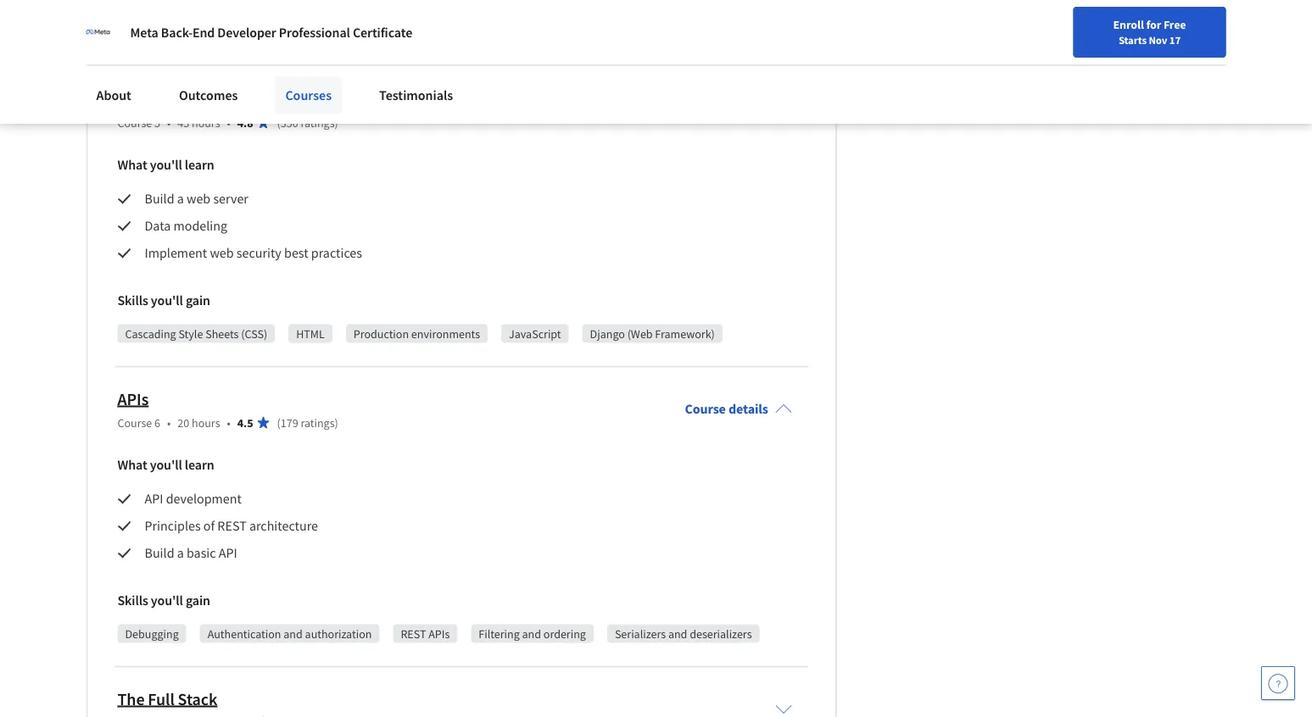 Task type: describe. For each thing, give the bounding box(es) containing it.
cascading style sheets (css)
[[125, 326, 267, 341]]

and for authentication
[[284, 627, 303, 642]]

• left 4.8 at the left
[[227, 115, 231, 130]]

a for web
[[177, 190, 184, 207]]

meta image
[[86, 20, 110, 44]]

) for apis
[[335, 415, 338, 431]]

deserializers
[[690, 627, 752, 642]]

the full stack link
[[118, 689, 217, 710]]

you'll down course 5 • 45 hours •
[[150, 156, 182, 173]]

( for apis
[[277, 415, 281, 431]]

ratings for apis
[[301, 415, 335, 431]]

• right 6
[[167, 415, 171, 431]]

details
[[729, 401, 769, 418]]

the full stack
[[118, 689, 217, 710]]

data for data structure
[[407, 26, 430, 41]]

skills for django web framework
[[118, 292, 148, 309]]

django web framework
[[118, 88, 289, 109]]

179
[[281, 415, 298, 431]]

of
[[203, 518, 215, 535]]

course details button
[[672, 377, 806, 442]]

5
[[155, 115, 160, 130]]

hours for apis
[[192, 415, 220, 431]]

gain for apis
[[186, 593, 210, 610]]

professional
[[279, 24, 350, 41]]

environments
[[411, 326, 480, 341]]

course inside dropdown button
[[685, 401, 726, 418]]

full
[[148, 689, 175, 710]]

4.5
[[237, 415, 253, 431]]

filtering and ordering
[[479, 627, 586, 642]]

principles
[[145, 518, 201, 535]]

and for filtering
[[522, 627, 541, 642]]

0 horizontal spatial api
[[145, 491, 163, 508]]

outcomes
[[179, 87, 238, 104]]

( 350 ratings )
[[277, 115, 338, 130]]

build for build a basic api
[[145, 545, 174, 562]]

build for build a web server
[[145, 190, 174, 207]]

best
[[284, 245, 309, 262]]

0 vertical spatial apis
[[118, 389, 149, 410]]

you'll up the cascading
[[151, 292, 183, 309]]

help center image
[[1268, 674, 1289, 694]]

modeling
[[174, 218, 227, 235]]

django for django (web framework)
[[590, 326, 625, 341]]

testimonials link
[[369, 76, 463, 114]]

basic
[[187, 545, 216, 562]]

1 vertical spatial api
[[219, 545, 237, 562]]

1 vertical spatial apis
[[429, 627, 450, 642]]

17
[[1170, 33, 1181, 47]]

learn for apis
[[185, 457, 214, 474]]

architecture
[[249, 518, 318, 535]]

style
[[179, 326, 203, 341]]

about link
[[86, 76, 142, 114]]

implement
[[145, 245, 207, 262]]

for
[[1147, 17, 1162, 32]]

server
[[213, 190, 249, 207]]

production environments
[[354, 326, 480, 341]]

0 horizontal spatial rest
[[218, 518, 247, 535]]

enroll for free starts nov 17
[[1114, 17, 1187, 47]]

free
[[1164, 17, 1187, 32]]

back-
[[161, 24, 193, 41]]

outcomes link
[[169, 76, 248, 114]]

hours for django web framework
[[192, 115, 220, 130]]

• left the 4.5 on the left bottom
[[227, 415, 231, 431]]

about
[[96, 87, 131, 104]]

(css)
[[241, 326, 267, 341]]

meta
[[130, 24, 158, 41]]

course 6 • 20 hours •
[[118, 415, 231, 431]]

principles of rest architecture
[[145, 518, 318, 535]]

45
[[178, 115, 189, 130]]



Task type: vqa. For each thing, say whether or not it's contained in the screenshot.
top OPPORTUNITY
no



Task type: locate. For each thing, give the bounding box(es) containing it.
skills you'll gain up debugging
[[118, 593, 210, 610]]

certificate
[[353, 24, 413, 41]]

apis link
[[118, 389, 149, 410]]

1 vertical spatial skills
[[118, 593, 148, 610]]

( for django web framework
[[277, 115, 281, 130]]

what for django web framework
[[118, 156, 147, 173]]

structure
[[432, 26, 478, 41]]

0 vertical spatial learn
[[185, 156, 214, 173]]

skills you'll gain for django web framework
[[118, 292, 210, 309]]

you'll down course 6 • 20 hours •
[[150, 457, 182, 474]]

web
[[187, 190, 211, 207], [210, 245, 234, 262]]

web
[[172, 88, 203, 109]]

2 skills you'll gain from the top
[[118, 593, 210, 610]]

skills up debugging
[[118, 593, 148, 610]]

learn up build a web server
[[185, 156, 214, 173]]

20
[[178, 415, 189, 431]]

1 vertical spatial what you'll learn
[[118, 457, 214, 474]]

hours right 20
[[192, 415, 220, 431]]

gain for django web framework
[[186, 292, 210, 309]]

)
[[335, 115, 338, 130], [335, 415, 338, 431]]

starts
[[1119, 33, 1147, 47]]

1 and from the left
[[284, 627, 303, 642]]

api development
[[145, 491, 242, 508]]

) for django web framework
[[335, 115, 338, 130]]

course for apis
[[118, 415, 152, 431]]

( right 4.8 at the left
[[277, 115, 281, 130]]

1 what you'll learn from the top
[[118, 156, 214, 173]]

1 hours from the top
[[192, 115, 220, 130]]

•
[[167, 115, 171, 130], [227, 115, 231, 130], [167, 415, 171, 431], [227, 415, 231, 431]]

1 horizontal spatial apis
[[429, 627, 450, 642]]

a for basic
[[177, 545, 184, 562]]

gain up 'cascading style sheets (css)'
[[186, 292, 210, 309]]

stack
[[178, 689, 217, 710]]

django up 5
[[118, 88, 168, 109]]

2 what you'll learn from the top
[[118, 457, 214, 474]]

1 horizontal spatial data
[[407, 26, 430, 41]]

) right 179
[[335, 415, 338, 431]]

apis left filtering
[[429, 627, 450, 642]]

0 vertical spatial a
[[177, 190, 184, 207]]

rest
[[218, 518, 247, 535], [401, 627, 426, 642]]

1 vertical spatial hours
[[192, 415, 220, 431]]

data left structure
[[407, 26, 430, 41]]

api right basic
[[219, 545, 237, 562]]

data structure
[[407, 26, 478, 41]]

production
[[354, 326, 409, 341]]

the
[[118, 689, 145, 710]]

course left 6
[[118, 415, 152, 431]]

( right the 4.5 on the left bottom
[[277, 415, 281, 431]]

build a web server
[[145, 190, 249, 207]]

rest apis
[[401, 627, 450, 642]]

web up modeling
[[187, 190, 211, 207]]

api
[[145, 491, 163, 508], [219, 545, 237, 562]]

0 vertical spatial what you'll learn
[[118, 156, 214, 173]]

hours right "45"
[[192, 115, 220, 130]]

a left basic
[[177, 545, 184, 562]]

0 vertical spatial rest
[[218, 518, 247, 535]]

1 build from the top
[[145, 190, 174, 207]]

build down principles
[[145, 545, 174, 562]]

1 learn from the top
[[185, 156, 214, 173]]

course for django web framework
[[118, 115, 152, 130]]

0 vertical spatial gain
[[186, 292, 210, 309]]

1 vertical spatial (
[[277, 415, 281, 431]]

1 vertical spatial django
[[590, 326, 625, 341]]

0 vertical spatial ratings
[[301, 115, 335, 130]]

hours
[[192, 115, 220, 130], [192, 415, 220, 431]]

0 vertical spatial web
[[187, 190, 211, 207]]

None search field
[[242, 11, 615, 45]]

practices
[[311, 245, 362, 262]]

cascading
[[125, 326, 176, 341]]

0 horizontal spatial and
[[284, 627, 303, 642]]

coursera image
[[20, 14, 128, 41]]

authorization
[[305, 627, 372, 642]]

data for data modeling
[[145, 218, 171, 235]]

1 skills you'll gain from the top
[[118, 292, 210, 309]]

communication
[[298, 26, 378, 41]]

2 build from the top
[[145, 545, 174, 562]]

you'll
[[150, 156, 182, 173], [151, 292, 183, 309], [150, 457, 182, 474], [151, 593, 183, 610]]

what for apis
[[118, 457, 147, 474]]

skills
[[118, 292, 148, 309], [118, 593, 148, 610]]

course
[[118, 115, 152, 130], [685, 401, 726, 418], [118, 415, 152, 431]]

django web framework link
[[118, 88, 289, 109]]

350
[[281, 115, 298, 130]]

course left 5
[[118, 115, 152, 130]]

api up principles
[[145, 491, 163, 508]]

developer
[[217, 24, 276, 41]]

2 ) from the top
[[335, 415, 338, 431]]

1 ratings from the top
[[301, 115, 335, 130]]

learn
[[185, 156, 214, 173], [185, 457, 214, 474]]

nov
[[1149, 33, 1168, 47]]

(
[[277, 115, 281, 130], [277, 415, 281, 431]]

) down courses link
[[335, 115, 338, 130]]

what you'll learn for apis
[[118, 457, 214, 474]]

what you'll learn down course 6 • 20 hours •
[[118, 457, 214, 474]]

serializers and deserializers
[[615, 627, 752, 642]]

course 5 • 45 hours •
[[118, 115, 231, 130]]

2 a from the top
[[177, 545, 184, 562]]

2 skills from the top
[[118, 593, 148, 610]]

web down modeling
[[210, 245, 234, 262]]

1 vertical spatial build
[[145, 545, 174, 562]]

0 vertical spatial skills
[[118, 292, 148, 309]]

1 horizontal spatial api
[[219, 545, 237, 562]]

1 what from the top
[[118, 156, 147, 173]]

6
[[155, 415, 160, 431]]

• right 5
[[167, 115, 171, 130]]

meta back-end developer professional certificate
[[130, 24, 413, 41]]

html
[[296, 326, 325, 341]]

courses link
[[275, 76, 342, 114]]

0 horizontal spatial apis
[[118, 389, 149, 410]]

skills you'll gain
[[118, 292, 210, 309], [118, 593, 210, 610]]

0 vertical spatial )
[[335, 115, 338, 130]]

course details
[[685, 401, 769, 418]]

django for django web framework
[[118, 88, 168, 109]]

skills you'll gain for apis
[[118, 593, 210, 610]]

and
[[284, 627, 303, 642], [522, 627, 541, 642], [669, 627, 688, 642]]

pseudocode
[[125, 26, 186, 41]]

1 a from the top
[[177, 190, 184, 207]]

what down course 5 • 45 hours •
[[118, 156, 147, 173]]

1 vertical spatial )
[[335, 415, 338, 431]]

what you'll learn down course 5 • 45 hours •
[[118, 156, 214, 173]]

0 vertical spatial api
[[145, 491, 163, 508]]

1 horizontal spatial and
[[522, 627, 541, 642]]

1 vertical spatial gain
[[186, 593, 210, 610]]

what you'll learn for django web framework
[[118, 156, 214, 173]]

gain down basic
[[186, 593, 210, 610]]

and left authorization at the bottom left
[[284, 627, 303, 642]]

what you'll learn
[[118, 156, 214, 173], [118, 457, 214, 474]]

2 gain from the top
[[186, 593, 210, 610]]

security
[[237, 245, 282, 262]]

1 vertical spatial rest
[[401, 627, 426, 642]]

rest right of
[[218, 518, 247, 535]]

and for serializers
[[669, 627, 688, 642]]

sheets
[[205, 326, 239, 341]]

serializers
[[615, 627, 666, 642]]

0 vertical spatial (
[[277, 115, 281, 130]]

0 horizontal spatial django
[[118, 88, 168, 109]]

filtering
[[479, 627, 520, 642]]

(web
[[628, 326, 653, 341]]

data modeling
[[145, 218, 227, 235]]

1 horizontal spatial django
[[590, 326, 625, 341]]

ratings for django web framework
[[301, 115, 335, 130]]

debugging
[[125, 627, 179, 642]]

framework
[[206, 88, 289, 109]]

2 hours from the top
[[192, 415, 220, 431]]

2 ratings from the top
[[301, 415, 335, 431]]

1 vertical spatial web
[[210, 245, 234, 262]]

a
[[177, 190, 184, 207], [177, 545, 184, 562]]

0 horizontal spatial data
[[145, 218, 171, 235]]

0 vertical spatial data
[[407, 26, 430, 41]]

rest right authorization at the bottom left
[[401, 627, 426, 642]]

data
[[407, 26, 430, 41], [145, 218, 171, 235]]

a up the data modeling
[[177, 190, 184, 207]]

what down course 6 • 20 hours •
[[118, 457, 147, 474]]

1 horizontal spatial rest
[[401, 627, 426, 642]]

0 vertical spatial what
[[118, 156, 147, 173]]

you'll up debugging
[[151, 593, 183, 610]]

1 vertical spatial what
[[118, 457, 147, 474]]

framework)
[[655, 326, 715, 341]]

authentication
[[208, 627, 281, 642]]

django
[[118, 88, 168, 109], [590, 326, 625, 341]]

build up the data modeling
[[145, 190, 174, 207]]

apis up course 6 • 20 hours •
[[118, 389, 149, 410]]

and right serializers at the bottom
[[669, 627, 688, 642]]

javascript
[[509, 326, 561, 341]]

2 learn from the top
[[185, 457, 214, 474]]

apis
[[118, 389, 149, 410], [429, 627, 450, 642]]

show notifications image
[[1084, 21, 1104, 42]]

( 179 ratings )
[[277, 415, 338, 431]]

learn up development
[[185, 457, 214, 474]]

and right filtering
[[522, 627, 541, 642]]

1 skills from the top
[[118, 292, 148, 309]]

2 what from the top
[[118, 457, 147, 474]]

django left (web
[[590, 326, 625, 341]]

implement web security best practices
[[145, 245, 362, 262]]

development
[[166, 491, 242, 508]]

authentication and authorization
[[208, 627, 372, 642]]

skills for apis
[[118, 593, 148, 610]]

1 vertical spatial data
[[145, 218, 171, 235]]

0 vertical spatial build
[[145, 190, 174, 207]]

testimonials
[[379, 87, 453, 104]]

1 vertical spatial a
[[177, 545, 184, 562]]

course left details
[[685, 401, 726, 418]]

1 vertical spatial learn
[[185, 457, 214, 474]]

0 vertical spatial hours
[[192, 115, 220, 130]]

end
[[193, 24, 215, 41]]

1 vertical spatial skills you'll gain
[[118, 593, 210, 610]]

2 horizontal spatial and
[[669, 627, 688, 642]]

skills you'll gain up the cascading
[[118, 292, 210, 309]]

ratings right 350
[[301, 115, 335, 130]]

3 and from the left
[[669, 627, 688, 642]]

0 vertical spatial skills you'll gain
[[118, 292, 210, 309]]

gain
[[186, 292, 210, 309], [186, 593, 210, 610]]

algorithms
[[215, 26, 269, 41]]

build
[[145, 190, 174, 207], [145, 545, 174, 562]]

skills up the cascading
[[118, 292, 148, 309]]

1 ( from the top
[[277, 115, 281, 130]]

0 vertical spatial django
[[118, 88, 168, 109]]

2 ( from the top
[[277, 415, 281, 431]]

build a basic api
[[145, 545, 237, 562]]

ordering
[[544, 627, 586, 642]]

1 ) from the top
[[335, 115, 338, 130]]

data up implement
[[145, 218, 171, 235]]

menu item
[[957, 17, 1066, 72]]

courses
[[285, 87, 332, 104]]

1 vertical spatial ratings
[[301, 415, 335, 431]]

ratings right 179
[[301, 415, 335, 431]]

2 and from the left
[[522, 627, 541, 642]]

learn for django web framework
[[185, 156, 214, 173]]

enroll
[[1114, 17, 1144, 32]]

what
[[118, 156, 147, 173], [118, 457, 147, 474]]

1 gain from the top
[[186, 292, 210, 309]]

4.8
[[237, 115, 253, 130]]

django (web framework)
[[590, 326, 715, 341]]



